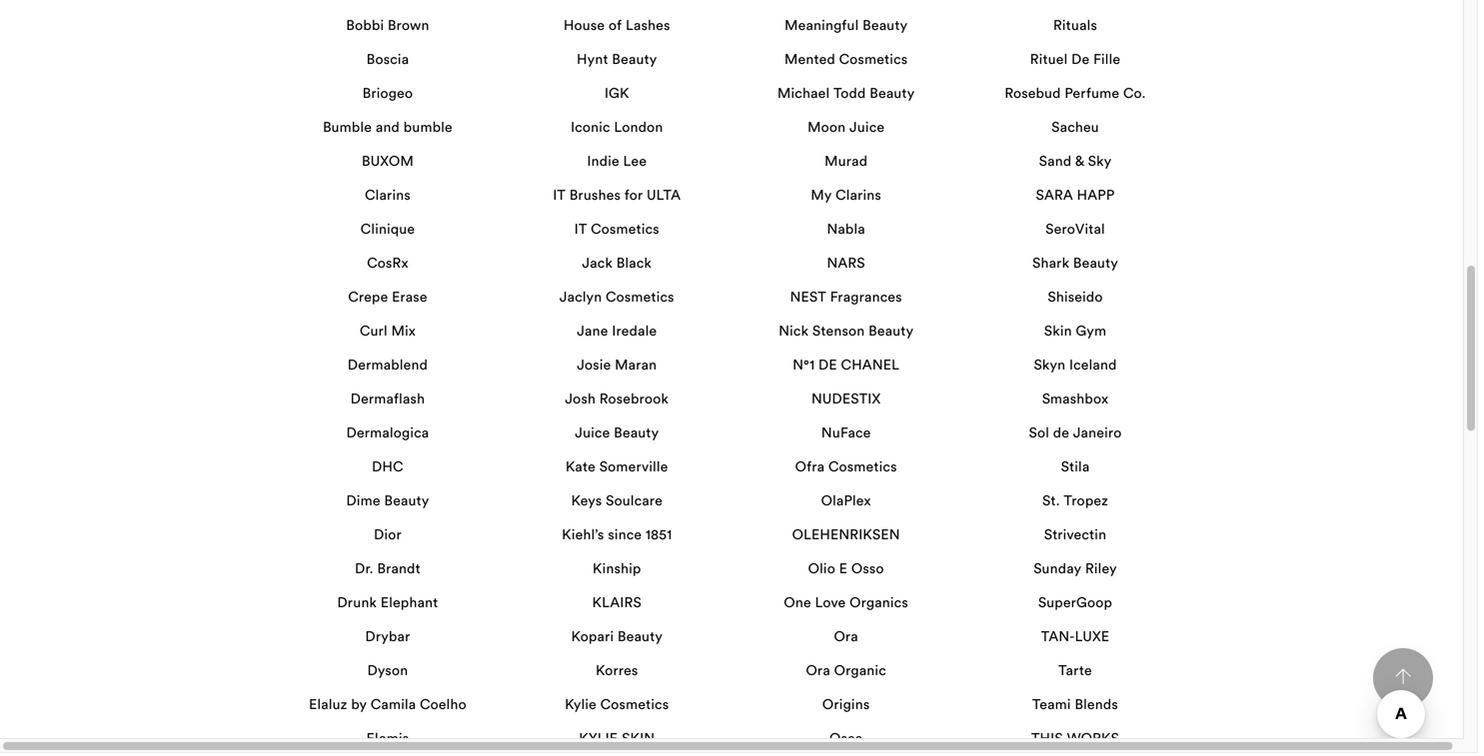 Task type: describe. For each thing, give the bounding box(es) containing it.
de
[[819, 356, 837, 374]]

house of lashes
[[564, 16, 670, 34]]

works
[[1067, 730, 1120, 748]]

dyson
[[368, 662, 408, 680]]

tan-
[[1041, 628, 1075, 646]]

1851
[[646, 526, 672, 544]]

dermaflash
[[351, 390, 425, 408]]

beauty for juice beauty
[[614, 424, 659, 442]]

jack black
[[582, 254, 652, 272]]

serovital
[[1046, 220, 1105, 238]]

nudestix
[[812, 390, 881, 408]]

kopari beauty
[[571, 628, 663, 646]]

back to top image
[[1396, 669, 1412, 685]]

igk
[[605, 84, 630, 102]]

nick
[[779, 322, 809, 340]]

de
[[1072, 50, 1090, 68]]

dime beauty
[[346, 492, 429, 510]]

ofra cosmetics
[[795, 458, 897, 476]]

sand & sky
[[1039, 152, 1112, 170]]

skin
[[622, 730, 655, 748]]

love
[[815, 594, 846, 612]]

beauty for hynt beauty
[[612, 50, 657, 68]]

fragrances
[[830, 288, 902, 306]]

stenson
[[813, 322, 865, 340]]

beauty for shark beauty
[[1074, 254, 1119, 272]]

this works
[[1032, 730, 1120, 748]]

kate
[[566, 458, 596, 476]]

iredale
[[612, 322, 657, 340]]

sara happ
[[1036, 186, 1115, 204]]

this
[[1032, 730, 1063, 748]]

sara
[[1036, 186, 1074, 204]]

it for it cosmetics
[[575, 220, 587, 238]]

hynt
[[577, 50, 608, 68]]

dr.
[[355, 560, 374, 578]]

todd
[[834, 84, 866, 102]]

josh rosebrook
[[565, 390, 669, 408]]

n°1
[[793, 356, 815, 374]]

clinique
[[361, 220, 415, 238]]

kiehl's since 1851
[[562, 526, 672, 544]]

cosmetics for ofra cosmetics
[[829, 458, 897, 476]]

perfume
[[1065, 84, 1120, 102]]

murad
[[825, 152, 868, 170]]

happ
[[1077, 186, 1115, 204]]

nabla
[[827, 220, 866, 238]]

nick stenson beauty
[[779, 322, 914, 340]]

camila
[[371, 696, 416, 714]]

rituel
[[1030, 50, 1068, 68]]

rituals
[[1054, 16, 1098, 34]]

teami blends
[[1033, 696, 1119, 714]]

brushes
[[570, 186, 621, 204]]

janeiro
[[1073, 424, 1122, 442]]

beauty up chanel
[[869, 322, 914, 340]]

jaclyn cosmetics
[[560, 288, 675, 306]]

mented cosmetics
[[785, 50, 908, 68]]

n°1 de chanel
[[793, 356, 900, 374]]

my
[[811, 186, 832, 204]]

cosmetics for mented cosmetics
[[839, 50, 908, 68]]

cosmetics for it cosmetics
[[591, 220, 660, 238]]

sky
[[1088, 152, 1112, 170]]

bumble
[[404, 118, 453, 136]]

ora organic
[[806, 662, 887, 680]]

nest fragrances
[[790, 288, 902, 306]]

juice beauty
[[575, 424, 659, 442]]

olio
[[808, 560, 836, 578]]

nuface
[[822, 424, 871, 442]]

beauty for dime beauty
[[384, 492, 429, 510]]

0 horizontal spatial juice
[[575, 424, 610, 442]]

beauty right 'todd'
[[870, 84, 915, 102]]

beauty for meaningful beauty
[[863, 16, 908, 34]]

st.
[[1043, 492, 1060, 510]]

chanel
[[841, 356, 900, 374]]

fille
[[1094, 50, 1121, 68]]

&
[[1075, 152, 1085, 170]]

tropez
[[1064, 492, 1109, 510]]

curl mix
[[360, 322, 416, 340]]

ora for ora organic
[[806, 662, 831, 680]]

iceland
[[1070, 356, 1117, 374]]

josie
[[577, 356, 611, 374]]

and
[[376, 118, 400, 136]]

iconic
[[571, 118, 611, 136]]

beauty for kopari beauty
[[618, 628, 663, 646]]

moon juice
[[808, 118, 885, 136]]

shark beauty
[[1033, 254, 1119, 272]]

kylie skin
[[579, 730, 655, 748]]

rosebrook
[[600, 390, 669, 408]]

cosmetics for kylie cosmetics
[[601, 696, 669, 714]]

keys
[[571, 492, 602, 510]]

cosrx
[[367, 254, 409, 272]]

house
[[564, 16, 605, 34]]

dior
[[374, 526, 402, 544]]

riley
[[1086, 560, 1117, 578]]

buxom
[[362, 152, 414, 170]]



Task type: locate. For each thing, give the bounding box(es) containing it.
olaplex
[[821, 492, 871, 510]]

kopari
[[571, 628, 614, 646]]

bobbi brown
[[346, 16, 429, 34]]

erase
[[392, 288, 428, 306]]

cosmetics
[[839, 50, 908, 68], [591, 220, 660, 238], [606, 288, 675, 306], [829, 458, 897, 476], [601, 696, 669, 714]]

indie lee
[[587, 152, 647, 170]]

indie
[[587, 152, 620, 170]]

osso
[[852, 560, 884, 578]]

skin
[[1044, 322, 1072, 340]]

it down brushes
[[575, 220, 587, 238]]

gym
[[1076, 322, 1107, 340]]

clarins up nabla
[[836, 186, 882, 204]]

it for it brushes for ulta
[[553, 186, 566, 204]]

one
[[784, 594, 812, 612]]

kylie
[[565, 696, 597, 714]]

1 horizontal spatial it
[[575, 220, 587, 238]]

0 horizontal spatial clarins
[[365, 186, 411, 204]]

clarins up clinique on the left top of page
[[365, 186, 411, 204]]

0 vertical spatial it
[[553, 186, 566, 204]]

0 vertical spatial juice
[[850, 118, 885, 136]]

beauty up dior
[[384, 492, 429, 510]]

smashbox
[[1042, 390, 1109, 408]]

beauty up the shiseido
[[1074, 254, 1119, 272]]

josh
[[565, 390, 596, 408]]

blends
[[1075, 696, 1119, 714]]

de
[[1053, 424, 1070, 442]]

skin gym
[[1044, 322, 1107, 340]]

tarte
[[1059, 662, 1092, 680]]

moon
[[808, 118, 846, 136]]

soulcare
[[606, 492, 663, 510]]

josie maran
[[577, 356, 657, 374]]

juice down 'todd'
[[850, 118, 885, 136]]

1 horizontal spatial juice
[[850, 118, 885, 136]]

one love organics
[[784, 594, 909, 612]]

maran
[[615, 356, 657, 374]]

since
[[608, 526, 642, 544]]

ora for ora
[[834, 628, 859, 646]]

0 horizontal spatial it
[[553, 186, 566, 204]]

ora
[[834, 628, 859, 646], [806, 662, 831, 680]]

sol de janeiro
[[1029, 424, 1122, 442]]

elephant
[[381, 594, 438, 612]]

crepe erase
[[348, 288, 428, 306]]

ofra
[[795, 458, 825, 476]]

1 vertical spatial it
[[575, 220, 587, 238]]

london
[[614, 118, 663, 136]]

supergoop
[[1039, 594, 1113, 612]]

for
[[625, 186, 643, 204]]

michael todd beauty
[[778, 84, 915, 102]]

drunk
[[337, 594, 377, 612]]

it cosmetics
[[575, 220, 660, 238]]

black
[[617, 254, 652, 272]]

1 horizontal spatial ora
[[834, 628, 859, 646]]

michael
[[778, 84, 830, 102]]

st. tropez
[[1043, 492, 1109, 510]]

sunday
[[1034, 560, 1082, 578]]

osea
[[830, 730, 863, 748]]

beauty down lashes
[[612, 50, 657, 68]]

0 vertical spatial ora
[[834, 628, 859, 646]]

dermalogica
[[347, 424, 429, 442]]

coelho
[[420, 696, 467, 714]]

cosmetics up jack black
[[591, 220, 660, 238]]

beauty up korres at the bottom left of page
[[618, 628, 663, 646]]

hynt beauty
[[577, 50, 657, 68]]

shark
[[1033, 254, 1070, 272]]

briogeo
[[363, 84, 413, 102]]

teami
[[1033, 696, 1071, 714]]

ora down 'one love organics'
[[834, 628, 859, 646]]

1 clarins from the left
[[365, 186, 411, 204]]

rosebud
[[1005, 84, 1061, 102]]

dhc
[[372, 458, 404, 476]]

meaningful
[[785, 16, 859, 34]]

mix
[[391, 322, 416, 340]]

it left brushes
[[553, 186, 566, 204]]

shiseido
[[1048, 288, 1103, 306]]

rosebud perfume co.
[[1005, 84, 1146, 102]]

cosmetics up iredale
[[606, 288, 675, 306]]

jane iredale
[[577, 322, 657, 340]]

cosmetics for jaclyn cosmetics
[[606, 288, 675, 306]]

2 clarins from the left
[[836, 186, 882, 204]]

drunk elephant
[[337, 594, 438, 612]]

crepe
[[348, 288, 388, 306]]

beauty down rosebrook
[[614, 424, 659, 442]]

elemis
[[367, 730, 409, 748]]

jack
[[582, 254, 613, 272]]

lee
[[623, 152, 647, 170]]

1 horizontal spatial clarins
[[836, 186, 882, 204]]

origins
[[823, 696, 870, 714]]

1 vertical spatial juice
[[575, 424, 610, 442]]

strivectin
[[1044, 526, 1107, 544]]

cosmetics up skin
[[601, 696, 669, 714]]

cosmetics down the nuface
[[829, 458, 897, 476]]

klairs
[[592, 594, 642, 612]]

brown
[[388, 16, 429, 34]]

dr. brandt
[[355, 560, 421, 578]]

sacheu
[[1052, 118, 1099, 136]]

boscia
[[367, 50, 409, 68]]

cosmetics up 'todd'
[[839, 50, 908, 68]]

dermablend
[[348, 356, 428, 374]]

of
[[609, 16, 622, 34]]

brandt
[[377, 560, 421, 578]]

sand
[[1039, 152, 1072, 170]]

ulta
[[647, 186, 681, 204]]

ora left organic
[[806, 662, 831, 680]]

kate somerville
[[566, 458, 668, 476]]

0 horizontal spatial ora
[[806, 662, 831, 680]]

luxe
[[1075, 628, 1110, 646]]

skyn iceland
[[1034, 356, 1117, 374]]

jane
[[577, 322, 608, 340]]

rituel de fille
[[1030, 50, 1121, 68]]

juice up kate
[[575, 424, 610, 442]]

beauty up mented cosmetics
[[863, 16, 908, 34]]

1 vertical spatial ora
[[806, 662, 831, 680]]



Task type: vqa. For each thing, say whether or not it's contained in the screenshot.
Erase
yes



